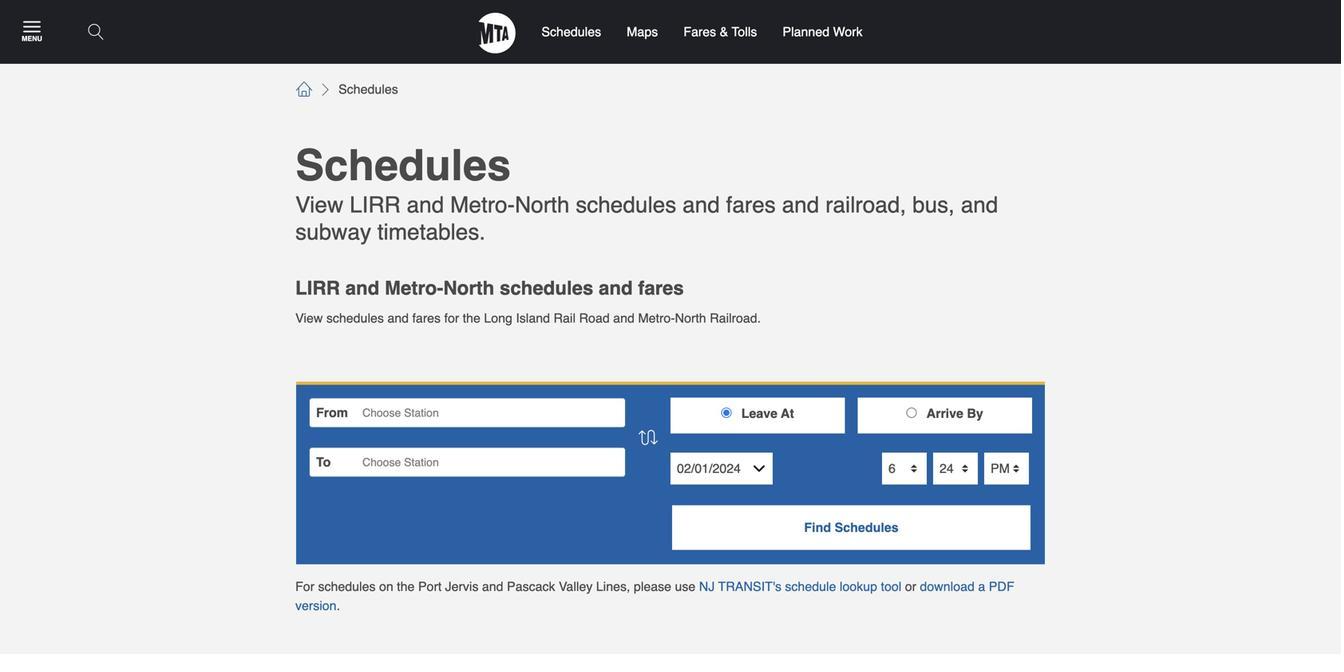 Task type: describe. For each thing, give the bounding box(es) containing it.
1 horizontal spatial the
[[463, 311, 481, 326]]

schedules inside schedules view lirr and metro-north schedules and fares and railroad, bus, and subway timetables.
[[296, 141, 511, 191]]

nj transit's schedule lookup tool link
[[699, 580, 902, 594]]

tool
[[881, 580, 902, 594]]

for
[[296, 580, 315, 594]]

0 horizontal spatial metro-
[[385, 278, 444, 300]]

planned work
[[783, 24, 863, 39]]

fares inside schedules view lirr and metro-north schedules and fares and railroad, bus, and subway timetables.
[[726, 192, 776, 218]]

schedules inside schedules view lirr and metro-north schedules and fares and railroad, bus, and subway timetables.
[[576, 192, 677, 218]]

choose station for to
[[363, 456, 439, 469]]

breadcrumb element
[[296, 80, 1046, 99]]

schedule
[[785, 580, 837, 594]]

lines,
[[596, 580, 631, 594]]

maps
[[627, 24, 658, 39]]

Arrive By radio
[[907, 408, 917, 418]]

planned work link
[[770, 0, 876, 64]]

1 horizontal spatial fares
[[638, 278, 684, 300]]

from
[[316, 406, 348, 420]]

to
[[316, 455, 331, 470]]

jervis
[[445, 580, 479, 594]]

please
[[634, 580, 672, 594]]

timetables.
[[378, 219, 486, 245]]

for schedules on the port jervis and pascack valley lines, please use nj transit's schedule lookup tool or
[[296, 580, 920, 594]]

arrive
[[927, 406, 964, 421]]

railroad.
[[710, 311, 761, 326]]

at
[[781, 406, 795, 421]]

work
[[833, 24, 863, 39]]

mta image
[[479, 13, 516, 54]]

schedules link
[[529, 0, 614, 64]]

pascack
[[507, 580, 555, 594]]

port
[[418, 580, 442, 594]]

on
[[379, 580, 394, 594]]

choose for from
[[363, 407, 401, 420]]

menu
[[22, 35, 42, 43]]

download a pdf version link
[[296, 580, 1015, 614]]

nj
[[699, 580, 715, 594]]

planned
[[783, 24, 830, 39]]

transit's
[[718, 580, 782, 594]]

tolls
[[732, 24, 757, 39]]

fares & tolls
[[684, 24, 757, 39]]

option group containing leave at
[[671, 398, 1033, 434]]

view schedules and fares for the long island rail road and metro-north railroad.
[[296, 311, 761, 326]]

railroad,
[[826, 192, 907, 218]]

leave
[[742, 406, 778, 421]]

&
[[720, 24, 729, 39]]

download
[[920, 580, 975, 594]]

bus,
[[913, 192, 955, 218]]



Task type: locate. For each thing, give the bounding box(es) containing it.
2 view from the top
[[296, 311, 323, 326]]

lirr and metro-north schedules and fares
[[296, 278, 684, 300]]

fares
[[726, 192, 776, 218], [638, 278, 684, 300], [412, 311, 441, 326]]

chevron right image
[[319, 83, 332, 96]]

schedules up "timetables." at the top left
[[296, 141, 511, 191]]

schedules inside schedules link
[[542, 24, 601, 39]]

schedules
[[542, 24, 601, 39], [339, 82, 398, 97], [296, 141, 511, 191], [835, 521, 899, 535]]

the right on
[[397, 580, 415, 594]]

and
[[407, 192, 444, 218], [683, 192, 720, 218], [782, 192, 820, 218], [961, 192, 999, 218], [346, 278, 380, 300], [599, 278, 633, 300], [388, 311, 409, 326], [614, 311, 635, 326], [482, 580, 504, 594]]

road
[[579, 311, 610, 326]]

1 horizontal spatial north
[[515, 192, 570, 218]]

pdf
[[989, 580, 1015, 594]]

lookup
[[840, 580, 878, 594]]

0 vertical spatial lirr
[[350, 192, 401, 218]]

0 vertical spatial metro-
[[450, 192, 515, 218]]

station
[[404, 407, 439, 420], [404, 456, 439, 469]]

1 view from the top
[[296, 192, 344, 218]]

find schedules button
[[671, 504, 1033, 552]]

choose for to
[[363, 456, 401, 469]]

download a pdf version
[[296, 580, 1015, 614]]

the right for
[[463, 311, 481, 326]]

north inside schedules view lirr and metro-north schedules and fares and railroad, bus, and subway timetables.
[[515, 192, 570, 218]]

None text field
[[363, 404, 366, 423], [363, 453, 366, 472], [671, 453, 773, 485], [363, 404, 366, 423], [363, 453, 366, 472], [671, 453, 773, 485]]

search image
[[88, 24, 103, 40]]

2 choose station from the top
[[363, 456, 439, 469]]

1 horizontal spatial lirr
[[350, 192, 401, 218]]

use
[[675, 580, 696, 594]]

metro- down "timetables." at the top left
[[385, 278, 444, 300]]

2 horizontal spatial fares
[[726, 192, 776, 218]]

choose station right from at left
[[363, 407, 439, 420]]

2 station from the top
[[404, 456, 439, 469]]

option group
[[671, 398, 1033, 434]]

the
[[463, 311, 481, 326], [397, 580, 415, 594]]

lirr inside schedules view lirr and metro-north schedules and fares and railroad, bus, and subway timetables.
[[350, 192, 401, 218]]

schedules left maps
[[542, 24, 601, 39]]

0 vertical spatial fares
[[726, 192, 776, 218]]

0 vertical spatial choose station
[[363, 407, 439, 420]]

island
[[516, 311, 550, 326]]

lirr
[[350, 192, 401, 218], [296, 278, 340, 300]]

0 horizontal spatial lirr
[[296, 278, 340, 300]]

metro- right road
[[638, 311, 675, 326]]

version
[[296, 599, 337, 614]]

find
[[805, 521, 832, 535]]

for
[[444, 311, 459, 326]]

1 station from the top
[[404, 407, 439, 420]]

north
[[515, 192, 570, 218], [444, 278, 495, 300], [675, 311, 707, 326]]

valley
[[559, 580, 593, 594]]

2 horizontal spatial metro-
[[638, 311, 675, 326]]

0 horizontal spatial fares
[[412, 311, 441, 326]]

0 horizontal spatial north
[[444, 278, 495, 300]]

choose station right to
[[363, 456, 439, 469]]

2 vertical spatial fares
[[412, 311, 441, 326]]

maps link
[[614, 0, 671, 64]]

schedules inside find schedules button
[[835, 521, 899, 535]]

a
[[979, 580, 986, 594]]

0 vertical spatial view
[[296, 192, 344, 218]]

subway
[[296, 219, 371, 245]]

1 vertical spatial north
[[444, 278, 495, 300]]

2 horizontal spatial north
[[675, 311, 707, 326]]

.
[[337, 599, 340, 614]]

lirr down subway
[[296, 278, 340, 300]]

2 vertical spatial north
[[675, 311, 707, 326]]

1 vertical spatial the
[[397, 580, 415, 594]]

by
[[967, 406, 984, 421]]

choose right to
[[363, 456, 401, 469]]

station for from
[[404, 407, 439, 420]]

0 vertical spatial station
[[404, 407, 439, 420]]

view
[[296, 192, 344, 218], [296, 311, 323, 326]]

1 choose from the top
[[363, 407, 401, 420]]

choose station
[[363, 407, 439, 420], [363, 456, 439, 469]]

rail
[[554, 311, 576, 326]]

schedules
[[576, 192, 677, 218], [500, 278, 594, 300], [327, 311, 384, 326], [318, 580, 376, 594]]

view inside schedules view lirr and metro-north schedules and fares and railroad, bus, and subway timetables.
[[296, 192, 344, 218]]

metro- inside schedules view lirr and metro-north schedules and fares and railroad, bus, and subway timetables.
[[450, 192, 515, 218]]

1 vertical spatial choose
[[363, 456, 401, 469]]

home image
[[296, 81, 313, 97]]

swap from and to image
[[639, 430, 658, 446]]

1 vertical spatial view
[[296, 311, 323, 326]]

1 vertical spatial station
[[404, 456, 439, 469]]

1 horizontal spatial metro-
[[450, 192, 515, 218]]

metro- up "timetables." at the top left
[[450, 192, 515, 218]]

schedules right the find
[[835, 521, 899, 535]]

fares & tolls link
[[671, 0, 770, 64]]

lirr up subway
[[350, 192, 401, 218]]

schedules view lirr and metro-north schedules and fares and railroad, bus, and subway timetables.
[[296, 141, 999, 245]]

arrive by
[[927, 406, 984, 421]]

choose right from at left
[[363, 407, 401, 420]]

long
[[484, 311, 513, 326]]

schedules inside breadcrumb element
[[339, 82, 398, 97]]

1 vertical spatial choose station
[[363, 456, 439, 469]]

choose station for from
[[363, 407, 439, 420]]

find schedules
[[805, 521, 899, 535]]

schedules right 'chevron right' 'icon'
[[339, 82, 398, 97]]

or
[[905, 580, 917, 594]]

2 choose from the top
[[363, 456, 401, 469]]

0 vertical spatial the
[[463, 311, 481, 326]]

leave at
[[742, 406, 795, 421]]

fares
[[684, 24, 716, 39]]

0 vertical spatial choose
[[363, 407, 401, 420]]

1 choose station from the top
[[363, 407, 439, 420]]

0 horizontal spatial the
[[397, 580, 415, 594]]

1 vertical spatial lirr
[[296, 278, 340, 300]]

station for to
[[404, 456, 439, 469]]

Leave At radio
[[722, 408, 732, 418]]

2 vertical spatial metro-
[[638, 311, 675, 326]]

metro-
[[450, 192, 515, 218], [385, 278, 444, 300], [638, 311, 675, 326]]

choose
[[363, 407, 401, 420], [363, 456, 401, 469]]

1 vertical spatial fares
[[638, 278, 684, 300]]

0 vertical spatial north
[[515, 192, 570, 218]]

1 vertical spatial metro-
[[385, 278, 444, 300]]



Task type: vqa. For each thing, say whether or not it's contained in the screenshot.
find out about our upcoming board meetings
no



